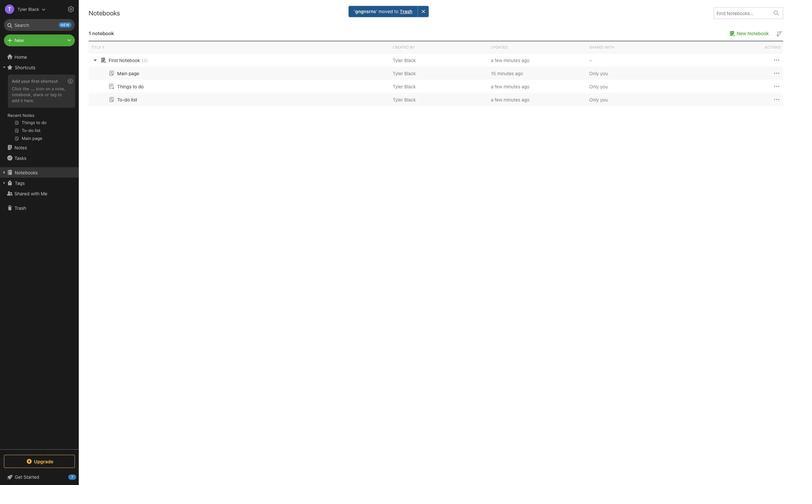 Task type: describe. For each thing, give the bounding box(es) containing it.
1
[[89, 30, 91, 36]]

only you inside main page row
[[590, 70, 608, 76]]

title button
[[89, 41, 390, 53]]

few for things to do
[[495, 84, 503, 89]]

on
[[45, 86, 50, 91]]

things
[[117, 84, 132, 89]]

main
[[117, 70, 127, 76]]

15 minutes ago
[[491, 70, 523, 76]]

few inside first notebook row
[[495, 57, 503, 63]]

new for new notebook
[[737, 31, 747, 36]]

1 ' from the left
[[354, 9, 355, 14]]

row group inside notebooks element
[[89, 54, 784, 106]]

to-do list 3 element
[[117, 97, 137, 102]]

or
[[45, 92, 49, 97]]

trash link inside tree
[[0, 203, 78, 213]]

0 vertical spatial trash link
[[400, 9, 412, 14]]

created by
[[393, 45, 415, 49]]

few for to-do list
[[495, 97, 503, 102]]

tyler inside field
[[17, 6, 27, 12]]

more actions field for things to do
[[773, 82, 781, 90]]

more actions image for to-do list
[[773, 96, 781, 104]]

a for the things to do row
[[491, 84, 494, 89]]

first
[[31, 78, 39, 84]]

list
[[131, 97, 137, 102]]

1 vertical spatial do
[[124, 97, 130, 102]]

Help and Learning task checklist field
[[0, 472, 79, 482]]

trash inside tree
[[14, 205, 26, 211]]

here.
[[24, 98, 34, 103]]

main page
[[117, 70, 139, 76]]

to-
[[117, 97, 124, 102]]

shared
[[590, 45, 604, 49]]

ago for the things to do row
[[522, 84, 530, 89]]

new notebook button
[[728, 30, 769, 37]]

page
[[129, 70, 139, 76]]

click
[[12, 86, 22, 91]]

new for new
[[14, 37, 24, 43]]

sort options image
[[776, 30, 784, 38]]

main page 1 element
[[117, 70, 139, 76]]

Find Notebooks… text field
[[714, 8, 770, 19]]

only inside main page row
[[590, 70, 599, 76]]

updated button
[[489, 41, 587, 53]]

1 more actions image from the top
[[773, 56, 781, 64]]

1 notebook
[[89, 30, 114, 36]]

tree containing home
[[0, 52, 79, 449]]

home
[[14, 54, 27, 60]]

a few minutes ago inside first notebook row
[[491, 57, 530, 63]]

click the ...
[[12, 86, 35, 91]]

shortcuts
[[15, 65, 35, 70]]

a for to-do list row
[[491, 97, 494, 102]]

first
[[109, 57, 118, 63]]

the
[[23, 86, 29, 91]]

a for first notebook row
[[491, 57, 494, 63]]

gngnsrns
[[355, 9, 376, 14]]

things to do 2 element
[[117, 84, 144, 89]]

to-do list button
[[108, 96, 137, 103]]

expand tags image
[[2, 180, 7, 186]]

get
[[15, 474, 22, 480]]

tyler black inside first notebook row
[[393, 57, 416, 63]]

shared
[[14, 191, 29, 196]]

tasks
[[14, 155, 26, 161]]

notebook
[[92, 30, 114, 36]]

notebook,
[[12, 92, 32, 97]]

stack
[[33, 92, 44, 97]]

ago inside main page row
[[515, 70, 523, 76]]

3
[[143, 57, 146, 63]]

minutes inside main page row
[[497, 70, 514, 76]]

to inside 'icon on a note, notebook, stack or tag to add it here.'
[[58, 92, 62, 97]]

more actions field for to-do list
[[773, 96, 781, 104]]

tags button
[[0, 178, 78, 188]]

black for things to do
[[405, 84, 416, 89]]

updated
[[491, 45, 508, 49]]

main page row
[[89, 67, 784, 80]]

settings image
[[67, 5, 75, 13]]

black inside field
[[28, 6, 39, 12]]

notebooks element
[[79, 0, 793, 485]]

actions button
[[685, 41, 784, 53]]

get started
[[15, 474, 39, 480]]

expand notebooks image
[[2, 170, 7, 175]]



Task type: locate. For each thing, give the bounding box(es) containing it.
2 vertical spatial only
[[590, 97, 599, 102]]

only you inside the things to do row
[[590, 84, 608, 89]]

title
[[91, 45, 101, 49]]

notebooks up tags
[[15, 170, 38, 175]]

shortcut
[[41, 78, 58, 84]]

tasks button
[[0, 153, 78, 163]]

0 horizontal spatial to
[[58, 92, 62, 97]]

Account field
[[0, 3, 46, 16]]

2 vertical spatial few
[[495, 97, 503, 102]]

1 vertical spatial to
[[133, 84, 137, 89]]

black inside the things to do row
[[405, 84, 416, 89]]

0 vertical spatial to
[[394, 9, 399, 14]]

tyler for to-do list
[[393, 97, 403, 102]]

to right 'things'
[[133, 84, 137, 89]]

0 horizontal spatial notebooks
[[15, 170, 38, 175]]

notebook for new
[[748, 31, 769, 36]]

notebook
[[748, 31, 769, 36], [119, 57, 140, 63]]

more actions field inside to-do list row
[[773, 96, 781, 104]]

1 vertical spatial notes
[[14, 145, 27, 150]]

add
[[12, 78, 20, 84]]

you for do
[[600, 84, 608, 89]]

tyler inside main page row
[[393, 70, 403, 76]]

notebook up actions
[[748, 31, 769, 36]]

you
[[600, 70, 608, 76], [600, 84, 608, 89], [600, 97, 608, 102]]

1 vertical spatial notebook
[[119, 57, 140, 63]]

3 you from the top
[[600, 97, 608, 102]]

do
[[138, 84, 144, 89], [124, 97, 130, 102]]

only
[[590, 70, 599, 76], [590, 84, 599, 89], [590, 97, 599, 102]]

2 vertical spatial a few minutes ago
[[491, 97, 530, 102]]

0 vertical spatial do
[[138, 84, 144, 89]]

with
[[31, 191, 40, 196]]

1 more actions field from the top
[[773, 56, 781, 64]]

add your first shortcut
[[12, 78, 58, 84]]

minutes
[[504, 57, 521, 63], [497, 70, 514, 76], [504, 84, 521, 89], [504, 97, 521, 102]]

0 vertical spatial notebooks
[[89, 9, 120, 17]]

0 vertical spatial more actions image
[[773, 56, 781, 64]]

ago for first notebook row
[[522, 57, 530, 63]]

tyler
[[17, 6, 27, 12], [393, 57, 403, 63], [393, 70, 403, 76], [393, 84, 403, 89], [393, 97, 403, 102]]

a
[[491, 57, 494, 63], [491, 84, 494, 89], [52, 86, 54, 91], [491, 97, 494, 102]]

tyler black for to-do list
[[393, 97, 416, 102]]

created
[[393, 45, 409, 49]]

notes up tasks
[[14, 145, 27, 150]]

1 horizontal spatial '
[[376, 9, 377, 14]]

tyler inside to-do list row
[[393, 97, 403, 102]]

trash right moved
[[400, 9, 412, 14]]

3 more actions image from the top
[[773, 96, 781, 104]]

shared with
[[590, 45, 615, 49]]

more actions field inside the things to do row
[[773, 82, 781, 90]]

you inside to-do list row
[[600, 97, 608, 102]]

0 vertical spatial new
[[737, 31, 747, 36]]

2 only you from the top
[[590, 84, 608, 89]]

1 only from the top
[[590, 70, 599, 76]]

1 vertical spatial only you
[[590, 84, 608, 89]]

notes
[[23, 113, 34, 118], [14, 145, 27, 150]]

(
[[142, 57, 143, 63]]

only inside the things to do row
[[590, 84, 599, 89]]

1 vertical spatial few
[[495, 84, 503, 89]]

you inside main page row
[[600, 70, 608, 76]]

few inside the things to do row
[[495, 84, 503, 89]]

Search text field
[[9, 19, 70, 31]]

row group containing first notebook
[[89, 54, 784, 106]]

1 vertical spatial only
[[590, 84, 599, 89]]

0 vertical spatial few
[[495, 57, 503, 63]]

notes right the recent
[[23, 113, 34, 118]]

15
[[491, 70, 496, 76]]

1 only you from the top
[[590, 70, 608, 76]]

black inside first notebook row
[[405, 57, 416, 63]]

a inside first notebook row
[[491, 57, 494, 63]]

new search field
[[9, 19, 72, 31]]

1 few from the top
[[495, 57, 503, 63]]

more actions image
[[773, 82, 781, 90]]

your
[[21, 78, 30, 84]]

trash
[[400, 9, 412, 14], [14, 205, 26, 211]]

black for to-do list
[[405, 97, 416, 102]]

only you inside to-do list row
[[590, 97, 608, 102]]

you for list
[[600, 97, 608, 102]]

shared with me link
[[0, 188, 78, 199]]

add
[[12, 98, 19, 103]]

more actions image inside main page row
[[773, 69, 781, 77]]

a inside 'icon on a note, notebook, stack or tag to add it here.'
[[52, 86, 54, 91]]

only you
[[590, 70, 608, 76], [590, 84, 608, 89], [590, 97, 608, 102]]

–
[[590, 57, 592, 63]]

ago for to-do list row
[[522, 97, 530, 102]]

more actions field inside main page row
[[773, 69, 781, 77]]

3 only from the top
[[590, 97, 599, 102]]

notebooks
[[89, 9, 120, 17], [15, 170, 38, 175]]

black inside to-do list row
[[405, 97, 416, 102]]

' gngnsrns ' moved to trash
[[354, 9, 412, 14]]

new up "home"
[[14, 37, 24, 43]]

0 vertical spatial notebook
[[748, 31, 769, 36]]

new up actions button
[[737, 31, 747, 36]]

1 horizontal spatial notebooks
[[89, 9, 120, 17]]

1 horizontal spatial notebook
[[748, 31, 769, 36]]

row group
[[89, 54, 784, 106]]

2 vertical spatial to
[[58, 92, 62, 97]]

tyler inside the things to do row
[[393, 84, 403, 89]]

notebooks up the 'notebook'
[[89, 9, 120, 17]]

1 horizontal spatial do
[[138, 84, 144, 89]]

trash link right moved
[[400, 9, 412, 14]]

7
[[71, 475, 73, 479]]

click to collapse image
[[76, 473, 81, 481]]

minutes inside to-do list row
[[504, 97, 521, 102]]

tyler inside first notebook row
[[393, 57, 403, 63]]

shared with button
[[587, 41, 685, 53]]

to-do list row
[[89, 93, 784, 106]]

new button
[[4, 34, 75, 46]]

0 vertical spatial trash
[[400, 9, 412, 14]]

a few minutes ago for to-do list
[[491, 97, 530, 102]]

only you for list
[[590, 97, 608, 102]]

things to do row
[[89, 80, 784, 93]]

tree
[[0, 52, 79, 449]]

1 vertical spatial more actions image
[[773, 69, 781, 77]]

1 horizontal spatial new
[[737, 31, 747, 36]]

new
[[737, 31, 747, 36], [14, 37, 24, 43]]

tyler for main page
[[393, 70, 403, 76]]

a inside to-do list row
[[491, 97, 494, 102]]

0 vertical spatial notes
[[23, 113, 34, 118]]

1 horizontal spatial trash
[[400, 9, 412, 14]]

icon
[[36, 86, 44, 91]]

to
[[394, 9, 399, 14], [133, 84, 137, 89], [58, 92, 62, 97]]

arrow image
[[91, 56, 99, 64]]

0 horizontal spatial notebook
[[119, 57, 140, 63]]

tyler for things to do
[[393, 84, 403, 89]]

you inside the things to do row
[[600, 84, 608, 89]]

2 more actions image from the top
[[773, 69, 781, 77]]

tyler black inside to-do list row
[[393, 97, 416, 102]]

)
[[146, 57, 148, 63]]

first notebook ( 3 )
[[109, 57, 148, 63]]

more actions image for main page
[[773, 69, 781, 77]]

notebooks inside tree
[[15, 170, 38, 175]]

a few minutes ago inside to-do list row
[[491, 97, 530, 102]]

notebooks link
[[0, 167, 78, 178]]

black for main page
[[405, 70, 416, 76]]

more actions image down more actions icon
[[773, 96, 781, 104]]

tyler black
[[17, 6, 39, 12], [393, 57, 416, 63], [393, 70, 416, 76], [393, 84, 416, 89], [393, 97, 416, 102]]

More actions field
[[773, 56, 781, 64], [773, 69, 781, 77], [773, 82, 781, 90], [773, 96, 781, 104]]

to inside things to do button
[[133, 84, 137, 89]]

group
[[0, 73, 78, 145]]

tag
[[50, 92, 57, 97]]

more actions image
[[773, 56, 781, 64], [773, 69, 781, 77], [773, 96, 781, 104]]

a inside the things to do row
[[491, 84, 494, 89]]

things to do button
[[108, 82, 144, 90]]

new inside button
[[737, 31, 747, 36]]

1 you from the top
[[600, 70, 608, 76]]

2 vertical spatial only you
[[590, 97, 608, 102]]

by
[[410, 45, 415, 49]]

2 ' from the left
[[376, 9, 377, 14]]

note,
[[55, 86, 65, 91]]

home link
[[0, 52, 79, 62]]

do left list on the left of page
[[124, 97, 130, 102]]

minutes for more actions image within to-do list row
[[504, 97, 521, 102]]

3 a few minutes ago from the top
[[491, 97, 530, 102]]

notes inside group
[[23, 113, 34, 118]]

3 only you from the top
[[590, 97, 608, 102]]

0 horizontal spatial do
[[124, 97, 130, 102]]

2 horizontal spatial to
[[394, 9, 399, 14]]

Sort field
[[776, 30, 784, 38]]

actions
[[765, 45, 781, 49]]

tyler black for main page
[[393, 70, 416, 76]]

more actions field for main page
[[773, 69, 781, 77]]

more actions image inside to-do list row
[[773, 96, 781, 104]]

0 horizontal spatial trash link
[[0, 203, 78, 213]]

ago inside first notebook row
[[522, 57, 530, 63]]

tags
[[15, 180, 25, 186]]

recent
[[8, 113, 21, 118]]

0 horizontal spatial '
[[354, 9, 355, 14]]

4 more actions field from the top
[[773, 96, 781, 104]]

with
[[605, 45, 615, 49]]

only inside to-do list row
[[590, 97, 599, 102]]

2 only from the top
[[590, 84, 599, 89]]

more actions image down actions
[[773, 56, 781, 64]]

0 vertical spatial only you
[[590, 70, 608, 76]]

things to do
[[117, 84, 144, 89]]

notebook inside first notebook row
[[119, 57, 140, 63]]

new
[[61, 23, 70, 27]]

moved
[[379, 9, 393, 14]]

3 more actions field from the top
[[773, 82, 781, 90]]

to-do list
[[117, 97, 137, 102]]

to right moved
[[394, 9, 399, 14]]

shared with me
[[14, 191, 47, 196]]

black inside main page row
[[405, 70, 416, 76]]

minutes inside first notebook row
[[504, 57, 521, 63]]

do down page
[[138, 84, 144, 89]]

it
[[21, 98, 23, 103]]

1 vertical spatial a few minutes ago
[[491, 84, 530, 89]]

1 vertical spatial you
[[600, 84, 608, 89]]

2 a few minutes ago from the top
[[491, 84, 530, 89]]

1 vertical spatial trash
[[14, 205, 26, 211]]

2 vertical spatial you
[[600, 97, 608, 102]]

...
[[30, 86, 35, 91]]

tyler black inside field
[[17, 6, 39, 12]]

tyler black for things to do
[[393, 84, 416, 89]]

1 vertical spatial notebooks
[[15, 170, 38, 175]]

main page button
[[108, 69, 139, 77]]

2 few from the top
[[495, 84, 503, 89]]

1 horizontal spatial to
[[133, 84, 137, 89]]

few
[[495, 57, 503, 63], [495, 84, 503, 89], [495, 97, 503, 102]]

minutes inside the things to do row
[[504, 84, 521, 89]]

2 more actions field from the top
[[773, 69, 781, 77]]

more actions image up more actions icon
[[773, 69, 781, 77]]

notes link
[[0, 142, 78, 153]]

notebook for first
[[119, 57, 140, 63]]

'
[[354, 9, 355, 14], [376, 9, 377, 14]]

1 vertical spatial trash link
[[0, 203, 78, 213]]

first notebook row
[[89, 54, 784, 67]]

notebook left (
[[119, 57, 140, 63]]

upgrade button
[[4, 455, 75, 468]]

new inside popup button
[[14, 37, 24, 43]]

trash link
[[400, 9, 412, 14], [0, 203, 78, 213]]

1 horizontal spatial trash link
[[400, 9, 412, 14]]

3 few from the top
[[495, 97, 503, 102]]

ago inside the things to do row
[[522, 84, 530, 89]]

minutes for third more actions image from the bottom of the row group containing first notebook
[[504, 57, 521, 63]]

0 vertical spatial a few minutes ago
[[491, 57, 530, 63]]

minutes for more actions icon
[[504, 84, 521, 89]]

0 vertical spatial you
[[600, 70, 608, 76]]

icon on a note, notebook, stack or tag to add it here.
[[12, 86, 65, 103]]

group containing add your first shortcut
[[0, 73, 78, 145]]

upgrade
[[34, 459, 53, 464]]

new notebook
[[737, 31, 769, 36]]

more actions field inside first notebook row
[[773, 56, 781, 64]]

black
[[28, 6, 39, 12], [405, 57, 416, 63], [405, 70, 416, 76], [405, 84, 416, 89], [405, 97, 416, 102]]

0 vertical spatial only
[[590, 70, 599, 76]]

trash link down shared with me link
[[0, 203, 78, 213]]

ago
[[522, 57, 530, 63], [515, 70, 523, 76], [522, 84, 530, 89], [522, 97, 530, 102]]

tyler black inside main page row
[[393, 70, 416, 76]]

started
[[24, 474, 39, 480]]

1 a few minutes ago from the top
[[491, 57, 530, 63]]

0 horizontal spatial trash
[[14, 205, 26, 211]]

a few minutes ago
[[491, 57, 530, 63], [491, 84, 530, 89], [491, 97, 530, 102]]

group inside tree
[[0, 73, 78, 145]]

recent notes
[[8, 113, 34, 118]]

tyler black inside the things to do row
[[393, 84, 416, 89]]

only for do
[[590, 84, 599, 89]]

few inside to-do list row
[[495, 97, 503, 102]]

only for list
[[590, 97, 599, 102]]

ago inside to-do list row
[[522, 97, 530, 102]]

a few minutes ago inside the things to do row
[[491, 84, 530, 89]]

1 vertical spatial new
[[14, 37, 24, 43]]

trash down shared
[[14, 205, 26, 211]]

shortcuts button
[[0, 62, 78, 73]]

to down note,
[[58, 92, 62, 97]]

only you for do
[[590, 84, 608, 89]]

me
[[41, 191, 47, 196]]

2 you from the top
[[600, 84, 608, 89]]

created by button
[[390, 41, 489, 53]]

notebook inside new notebook button
[[748, 31, 769, 36]]

0 horizontal spatial new
[[14, 37, 24, 43]]

a few minutes ago for things to do
[[491, 84, 530, 89]]

2 vertical spatial more actions image
[[773, 96, 781, 104]]



Task type: vqa. For each thing, say whether or not it's contained in the screenshot.
More Actions And View Options Field
no



